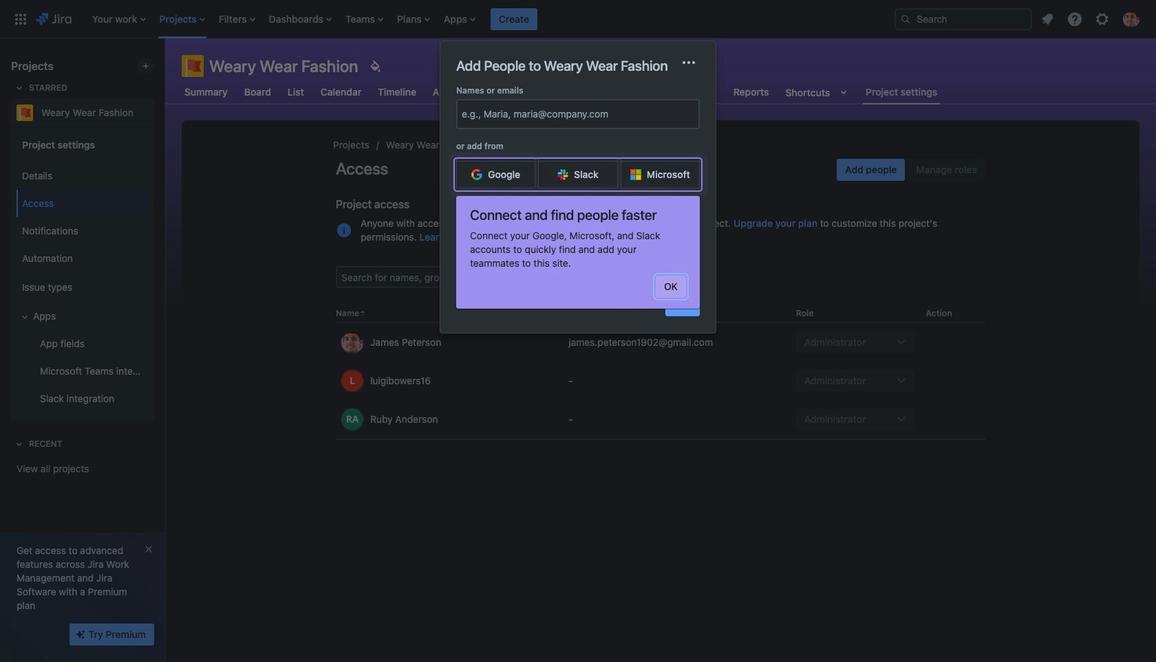 Task type: locate. For each thing, give the bounding box(es) containing it.
primary element
[[8, 0, 884, 38]]

group
[[14, 127, 149, 421], [14, 158, 149, 417], [837, 159, 986, 181]]

2 list item from the left
[[155, 0, 209, 38]]

6 list item from the left
[[393, 0, 434, 38]]

list
[[85, 0, 884, 38], [1035, 7, 1148, 31]]

None search field
[[895, 8, 1033, 30]]

list item
[[88, 0, 150, 38], [155, 0, 209, 38], [215, 0, 259, 38], [265, 0, 336, 38], [341, 0, 388, 38], [393, 0, 434, 38], [440, 0, 480, 38], [491, 0, 538, 38]]

1 horizontal spatial list
[[1035, 7, 1148, 31]]

banner
[[0, 0, 1157, 39]]

tab list
[[173, 80, 949, 105]]

jira image
[[36, 11, 71, 27], [36, 11, 71, 27]]



Task type: describe. For each thing, give the bounding box(es) containing it.
expand image
[[17, 309, 33, 326]]

search image
[[901, 13, 912, 24]]

Search for names, groups or email addresses text field
[[337, 268, 549, 287]]

0 horizontal spatial list
[[85, 0, 884, 38]]

3 list item from the left
[[215, 0, 259, 38]]

collapse starred projects image
[[11, 80, 28, 96]]

people and their roles element
[[336, 305, 986, 441]]

Search field
[[895, 8, 1033, 30]]

close premium upgrade banner image
[[143, 545, 154, 556]]

5 list item from the left
[[341, 0, 388, 38]]

4 list item from the left
[[265, 0, 336, 38]]

collapse recent projects image
[[11, 436, 28, 453]]

8 list item from the left
[[491, 0, 538, 38]]

1 list item from the left
[[88, 0, 150, 38]]

7 list item from the left
[[440, 0, 480, 38]]

project access image
[[336, 222, 352, 239]]



Task type: vqa. For each thing, say whether or not it's contained in the screenshot.
Project access icon
yes



